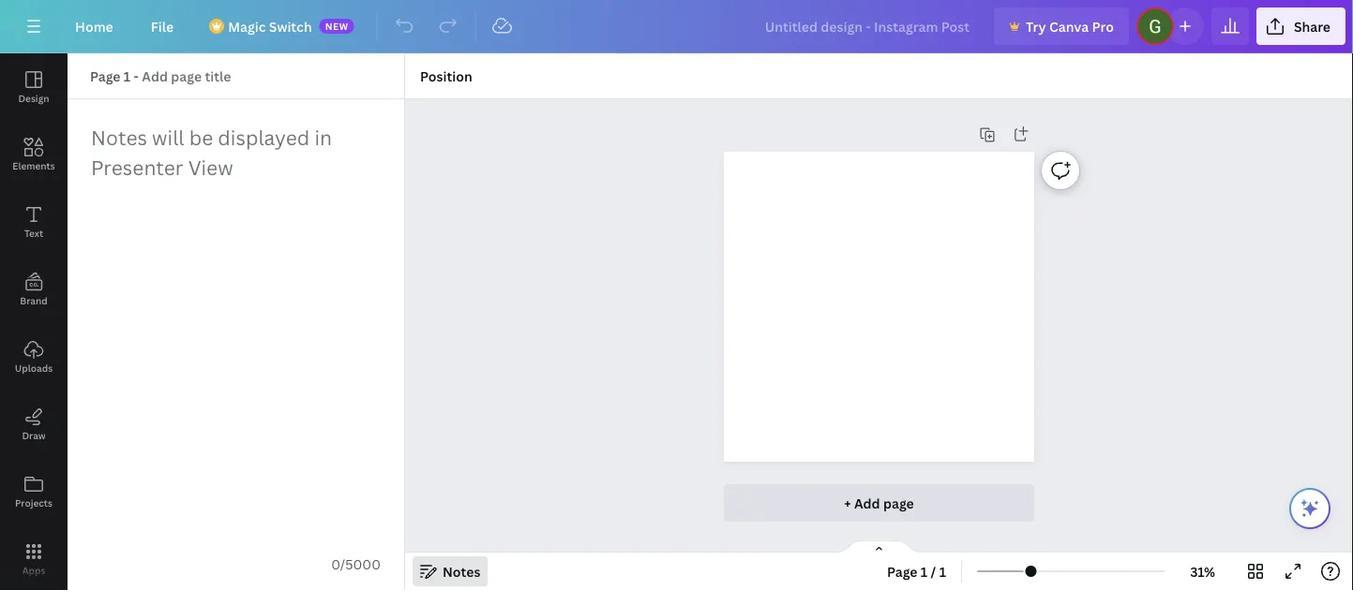 Task type: vqa. For each thing, say whether or not it's contained in the screenshot.
bottom Monday.com IMAGE
no



Task type: describe. For each thing, give the bounding box(es) containing it.
brand button
[[0, 256, 68, 324]]

canva
[[1050, 17, 1089, 35]]

0 out of 5,000 characters used element
[[331, 556, 381, 574]]

elements button
[[0, 121, 68, 189]]

projects button
[[0, 459, 68, 526]]

main menu bar
[[0, 0, 1354, 53]]

position
[[420, 67, 472, 85]]

projects
[[15, 497, 53, 510]]

uploads
[[15, 362, 53, 375]]

Notes will be displayed in Presenter View text field
[[68, 100, 403, 547]]

file button
[[136, 8, 189, 45]]

page for page 1 / 1
[[887, 563, 918, 581]]

show pages image
[[834, 540, 924, 555]]

design button
[[0, 53, 68, 121]]

switch
[[269, 17, 312, 35]]

new
[[325, 20, 349, 32]]

draw
[[22, 430, 46, 442]]

+ add page
[[844, 495, 914, 513]]

1 horizontal spatial /
[[931, 563, 936, 581]]

page for page 1 -
[[90, 67, 121, 85]]

31%
[[1190, 563, 1216, 581]]

+ add page button
[[724, 485, 1035, 522]]

text button
[[0, 189, 68, 256]]

Design title text field
[[750, 8, 987, 45]]

0 / 5000
[[331, 556, 381, 574]]

design
[[18, 92, 49, 105]]

draw button
[[0, 391, 68, 459]]

0
[[331, 556, 340, 574]]

31% button
[[1173, 557, 1234, 587]]

notes
[[443, 563, 481, 581]]

side panel tab list
[[0, 53, 68, 591]]

0 horizontal spatial /
[[340, 556, 345, 574]]

1 for -
[[124, 67, 131, 85]]

Page title text field
[[142, 65, 233, 87]]

+
[[844, 495, 851, 513]]



Task type: locate. For each thing, give the bounding box(es) containing it.
page down show pages "image"
[[887, 563, 918, 581]]

text
[[24, 227, 43, 240]]

notes button
[[413, 557, 488, 587]]

page
[[90, 67, 121, 85], [887, 563, 918, 581]]

1 horizontal spatial 1
[[921, 563, 928, 581]]

page
[[884, 495, 914, 513]]

apps button
[[0, 526, 68, 591]]

try canva pro button
[[994, 8, 1129, 45]]

home link
[[60, 8, 128, 45]]

elements
[[12, 159, 55, 172]]

share button
[[1257, 8, 1346, 45]]

uploads button
[[0, 324, 68, 391]]

0 vertical spatial page
[[90, 67, 121, 85]]

1 vertical spatial page
[[887, 563, 918, 581]]

0 horizontal spatial page
[[90, 67, 121, 85]]

2 horizontal spatial 1
[[940, 563, 947, 581]]

file
[[151, 17, 174, 35]]

page 1 / 1
[[887, 563, 947, 581]]

apps
[[22, 565, 45, 577]]

1 for /
[[921, 563, 928, 581]]

magic
[[228, 17, 266, 35]]

0 horizontal spatial 1
[[124, 67, 131, 85]]

page left -
[[90, 67, 121, 85]]

page 1 -
[[90, 67, 142, 85]]

1 left -
[[124, 67, 131, 85]]

1 down + add page button
[[940, 563, 947, 581]]

canva assistant image
[[1299, 498, 1322, 521]]

1 down show pages "image"
[[921, 563, 928, 581]]

1
[[124, 67, 131, 85], [921, 563, 928, 581], [940, 563, 947, 581]]

-
[[134, 67, 139, 85]]

/
[[340, 556, 345, 574], [931, 563, 936, 581]]

1 horizontal spatial page
[[887, 563, 918, 581]]

try
[[1026, 17, 1046, 35]]

position button
[[413, 61, 480, 91]]

add
[[854, 495, 880, 513]]

home
[[75, 17, 113, 35]]

pro
[[1092, 17, 1114, 35]]

magic switch
[[228, 17, 312, 35]]

5000
[[345, 556, 381, 574]]

brand
[[20, 295, 48, 307]]

try canva pro
[[1026, 17, 1114, 35]]

share
[[1294, 17, 1331, 35]]



